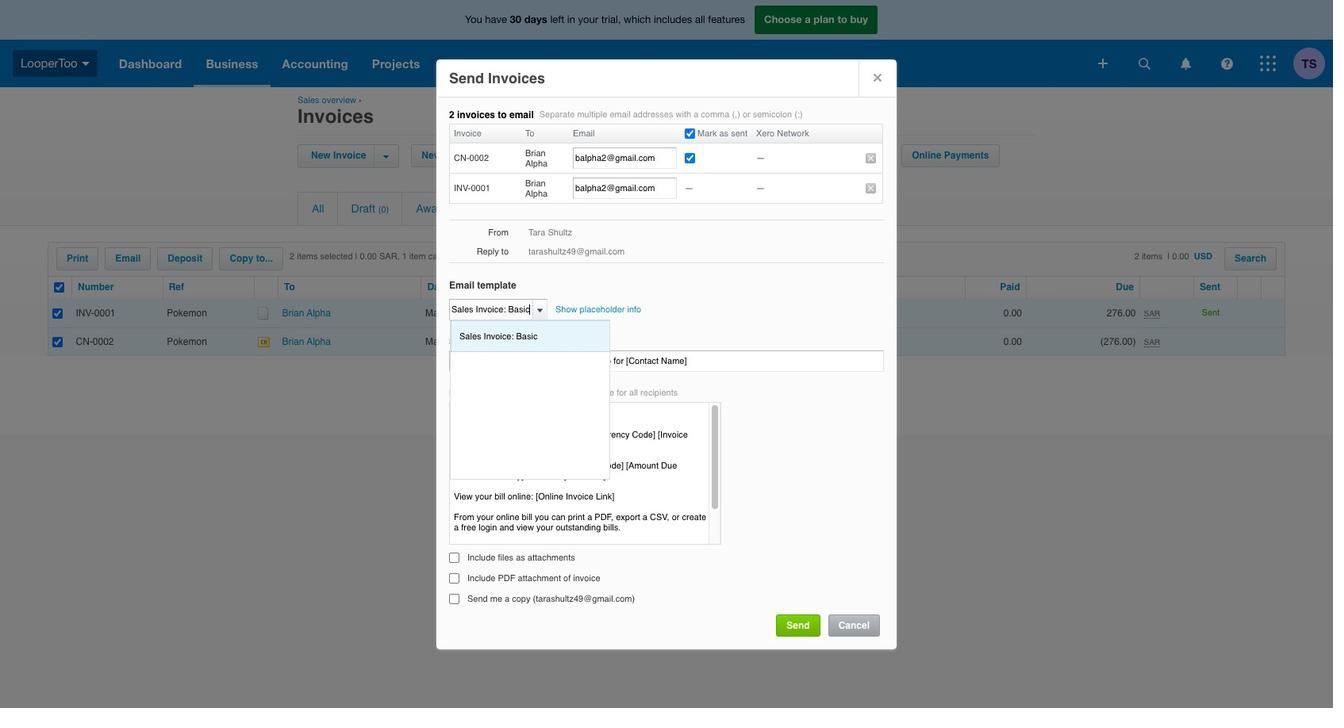 Task type: locate. For each thing, give the bounding box(es) containing it.
have
[[485, 14, 507, 26]]

2 include from the top
[[468, 574, 496, 584]]

email right print
[[115, 253, 141, 264]]

a right me
[[505, 595, 510, 605]]

reply to
[[477, 247, 509, 257]]

new credit note link
[[412, 145, 505, 167]]

0 vertical spatial include
[[468, 553, 496, 564]]

includes
[[654, 14, 692, 26]]

deposit
[[168, 253, 203, 264]]

(0) right draft
[[378, 205, 389, 215]]

sar for (276.00)
[[1144, 337, 1161, 347]]

None checkbox
[[685, 129, 695, 139], [685, 153, 695, 164], [449, 595, 460, 605], [685, 129, 695, 139], [685, 153, 695, 164], [449, 595, 460, 605]]

2 vertical spatial to
[[502, 247, 509, 257]]

8, down date link
[[444, 308, 452, 319]]

(2)
[[637, 205, 648, 215]]

2 vertical spatial 0.00
[[1004, 336, 1022, 347]]

0 vertical spatial cn-0002
[[454, 153, 489, 164]]

0 horizontal spatial invoices
[[298, 106, 374, 128]]

1 vertical spatial pokemon
[[167, 336, 207, 347]]

1 vertical spatial sales
[[460, 332, 481, 342]]

1 items from the left
[[297, 252, 318, 262]]

0 vertical spatial sent
[[1200, 282, 1221, 293]]

buy
[[851, 13, 868, 26]]

0 vertical spatial cn-
[[454, 153, 470, 164]]

0002 down invoices
[[470, 153, 489, 164]]

mark
[[698, 129, 717, 139]]

cn-0002 down number 'link'
[[76, 336, 114, 347]]

1 sar from the top
[[1144, 309, 1161, 318]]

a inside 2 invoices to email separate multiple email addresses with a comma (,) or semicolon (;)
[[694, 110, 699, 120]]

0001 up approval
[[471, 183, 490, 194]]

copy to... link
[[220, 248, 283, 270]]

2 email from the left
[[610, 110, 631, 120]]

item
[[409, 252, 426, 262]]

new for new invoice
[[311, 150, 331, 161]]

None text field
[[573, 148, 677, 169], [450, 300, 533, 320], [449, 351, 884, 372], [573, 148, 677, 169], [450, 300, 533, 320], [449, 351, 884, 372]]

1 horizontal spatial invoice
[[454, 129, 482, 139]]

1 horizontal spatial to
[[525, 129, 535, 139]]

1 vertical spatial sar
[[1144, 337, 1161, 347]]

7,
[[444, 336, 452, 347]]

cn- left note
[[454, 153, 470, 164]]

1
[[402, 252, 407, 262]]

approval
[[461, 202, 504, 215]]

include
[[468, 553, 496, 564], [468, 574, 496, 584]]

0 horizontal spatial 0002
[[93, 336, 114, 347]]

be left "copied"
[[457, 252, 467, 262]]

1 vertical spatial include
[[468, 574, 496, 584]]

mar down date link
[[425, 308, 442, 319]]

left
[[550, 14, 565, 26]]

be
[[457, 252, 467, 262], [566, 388, 576, 398]]

1 vertical spatial a
[[694, 110, 699, 120]]

0 horizontal spatial new
[[311, 150, 331, 161]]

to
[[525, 129, 535, 139], [284, 282, 295, 293]]

inv-0001 up awaiting approval (0)
[[454, 183, 490, 194]]

a right with
[[694, 110, 699, 120]]

send left cancel link
[[787, 621, 810, 632]]

1 vertical spatial 0.00
[[1004, 308, 1022, 319]]

email down "multiple"
[[573, 129, 595, 139]]

0 vertical spatial all
[[695, 14, 705, 26]]

ts banner
[[0, 0, 1334, 87]]

Include files as attachments checkbox
[[449, 553, 460, 564]]

1 horizontal spatial be
[[566, 388, 576, 398]]

new down sales overview › invoices
[[311, 150, 331, 161]]

2 brian alpha link from the top
[[282, 336, 331, 347]]

sar inside 276.00 sar
[[1144, 309, 1161, 318]]

pokemon for inv-0001
[[167, 308, 207, 319]]

1 vertical spatial inv-0001
[[76, 308, 116, 319]]

1 horizontal spatial a
[[694, 110, 699, 120]]

sent down sent link
[[1202, 308, 1220, 318]]

1 horizontal spatial 0002
[[470, 153, 489, 164]]

2024
[[455, 308, 476, 319], [567, 308, 588, 319], [455, 336, 476, 347]]

1 horizontal spatial mar 8, 2024
[[537, 308, 593, 319]]

items for 2 items selected | 0.00 sar, 1 item cannot be copied
[[297, 252, 318, 262]]

2 mar 8, 2024 from the left
[[537, 308, 593, 319]]

1 vertical spatial paid link
[[1000, 282, 1020, 293]]

sales invoice: basic
[[460, 332, 538, 342]]

1 new from the left
[[311, 150, 331, 161]]

copy to...
[[230, 253, 273, 264]]

off
[[866, 150, 880, 161]]

0 vertical spatial email
[[573, 129, 595, 139]]

include left the pdf
[[468, 574, 496, 584]]

2 invoices to email separate multiple email addresses with a comma (,) or semicolon (;)
[[449, 110, 803, 121]]

tarashultz49@gmail.com
[[529, 247, 625, 257]]

1 horizontal spatial sales
[[460, 332, 481, 342]]

for
[[617, 388, 627, 398]]

invoice down sales overview › invoices
[[333, 150, 366, 161]]

svg image
[[1139, 58, 1151, 69], [1221, 58, 1233, 69], [1099, 59, 1108, 68], [81, 62, 89, 66]]

1 email from the left
[[510, 110, 534, 121]]

print
[[67, 253, 88, 264]]

—
[[756, 153, 765, 164], [685, 183, 694, 194], [756, 183, 765, 194]]

— for inv-0001
[[756, 183, 765, 194]]

send me a copy (tarashultz49@gmail.com)
[[468, 595, 635, 605]]

1 mar 8, 2024 from the left
[[425, 308, 476, 319]]

awaiting up shultz at top left
[[545, 202, 587, 215]]

send for send invoices
[[449, 70, 484, 87]]

0 horizontal spatial 8,
[[444, 308, 452, 319]]

to right invoices
[[498, 110, 507, 121]]

None checkbox
[[54, 283, 64, 293], [52, 309, 63, 319], [52, 337, 63, 347], [54, 283, 64, 293], [52, 309, 63, 319], [52, 337, 63, 347]]

email right "multiple"
[[610, 110, 631, 120]]

sales overview › invoices
[[298, 95, 374, 128]]

show placeholder info link
[[556, 305, 642, 315]]

0002 down number 'link'
[[93, 336, 114, 347]]

be right will
[[566, 388, 576, 398]]

1 horizontal spatial email
[[449, 280, 475, 291]]

2 for to
[[449, 110, 455, 121]]

1 vertical spatial cn-0002
[[76, 336, 114, 347]]

sar right (276.00)
[[1144, 337, 1161, 347]]

0 vertical spatial sales
[[298, 95, 320, 106]]

xero network
[[756, 129, 809, 139]]

alpha
[[525, 158, 548, 169], [525, 189, 548, 199], [307, 308, 331, 319], [307, 336, 331, 347]]

8, left placeholder
[[556, 308, 564, 319]]

all left features
[[695, 14, 705, 26]]

0 horizontal spatial all
[[629, 388, 638, 398]]

0 horizontal spatial email
[[115, 253, 141, 264]]

awaiting for awaiting approval
[[416, 202, 458, 215]]

1 horizontal spatial 8,
[[556, 308, 564, 319]]

brian alpha link
[[282, 308, 331, 319], [282, 336, 331, 347]]

send up invoices
[[449, 70, 484, 87]]

2 horizontal spatial 2
[[1135, 252, 1140, 262]]

0 horizontal spatial to
[[284, 282, 295, 293]]

sent down usd
[[1200, 282, 1221, 293]]

2 (0) from the left
[[507, 205, 518, 215]]

0 vertical spatial inv-0001
[[454, 183, 490, 194]]

paid link
[[661, 193, 709, 225], [1000, 282, 1020, 293]]

(0) up "from"
[[507, 205, 518, 215]]

comma
[[701, 110, 730, 120]]

0 horizontal spatial a
[[505, 595, 510, 605]]

as left sent
[[720, 129, 729, 139]]

sales inside sales overview › invoices
[[298, 95, 320, 106]]

1 horizontal spatial all
[[695, 14, 705, 26]]

invoice
[[454, 129, 482, 139], [333, 150, 366, 161], [775, 150, 808, 161]]

sar right 276.00
[[1144, 309, 1161, 318]]

0 vertical spatial paid
[[675, 202, 697, 215]]

svg image
[[1260, 56, 1276, 71], [1181, 58, 1191, 69]]

items left usd link
[[1142, 252, 1163, 262]]

2
[[449, 110, 455, 121], [290, 252, 295, 262], [1135, 252, 1140, 262]]

cn-0002 down invoices
[[454, 153, 489, 164]]

inv-0001 down number 'link'
[[76, 308, 116, 319]]

0.00 for mar 8, 2024
[[1004, 308, 1022, 319]]

cancel
[[839, 621, 870, 632]]

2 left invoices
[[449, 110, 455, 121]]

2 up 276.00 sar
[[1135, 252, 1140, 262]]

0 horizontal spatial sales
[[298, 95, 320, 106]]

send left me
[[468, 595, 488, 605]]

statements
[[554, 150, 605, 161]]

(0) inside awaiting approval (0)
[[507, 205, 518, 215]]

2 right to...
[[290, 252, 295, 262]]

sar inside (276.00) sar
[[1144, 337, 1161, 347]]

all right 'for' at the bottom
[[629, 388, 638, 398]]

1 include from the top
[[468, 553, 496, 564]]

1 vertical spatial be
[[566, 388, 576, 398]]

1 vertical spatial email
[[115, 253, 141, 264]]

1 horizontal spatial items
[[1142, 252, 1163, 262]]

addresses
[[633, 110, 673, 120]]

0 vertical spatial as
[[720, 129, 729, 139]]

2 items from the left
[[1142, 252, 1163, 262]]

1 vertical spatial brian alpha link
[[282, 336, 331, 347]]

0 horizontal spatial 2
[[290, 252, 295, 262]]

2 awaiting from the left
[[545, 202, 587, 215]]

send for send statements
[[528, 150, 551, 161]]

to left buy
[[838, 13, 848, 26]]

1 horizontal spatial email
[[610, 110, 631, 120]]

me
[[490, 595, 502, 605]]

1 vertical spatial all
[[629, 388, 638, 398]]

you
[[465, 14, 482, 26]]

a left plan
[[805, 13, 811, 26]]

(276.00) sar
[[1101, 336, 1161, 347]]

0 horizontal spatial email
[[510, 110, 534, 121]]

30
[[510, 13, 522, 26]]

mar 8, 2024 up 'mar 7, 2024'
[[425, 308, 476, 319]]

items for 2 items                          | 0.00 usd
[[1142, 252, 1163, 262]]

0 horizontal spatial paid
[[675, 202, 697, 215]]

1 vertical spatial paid
[[1000, 282, 1020, 293]]

online payments link
[[903, 145, 999, 167]]

invoice down network
[[775, 150, 808, 161]]

1 (0) from the left
[[378, 205, 389, 215]]

Hi [Contact First Name],  Here's invoice [Invoice Number] for [Currency Code] [Invoice Total Without Currency].  The amount outstanding of [Currency Code] [Amount Due Without Currency] is due on [Due Date].  View your bill online: [Online Invoice Link]  From your online bill you can print a PDF, export a CSV, or create a free login and view your outstanding bills.  If you have any questions, please let us know.  Thanks, LooperToo text field
[[449, 402, 722, 545]]

1 horizontal spatial inv-
[[454, 183, 471, 194]]

reply
[[477, 247, 499, 257]]

which
[[624, 14, 651, 26]]

0 horizontal spatial invoice
[[333, 150, 366, 161]]

recipients
[[641, 388, 678, 398]]

0 horizontal spatial (0)
[[378, 205, 389, 215]]

0 horizontal spatial mar 8, 2024
[[425, 308, 476, 319]]

to right the "reply"
[[502, 247, 509, 257]]

0 horizontal spatial items
[[297, 252, 318, 262]]

as right files
[[516, 553, 525, 564]]

your
[[578, 14, 599, 26]]

sar
[[1144, 309, 1161, 318], [1144, 337, 1161, 347]]

search
[[1235, 253, 1267, 264]]

all
[[695, 14, 705, 26], [629, 388, 638, 398]]

0 vertical spatial to
[[525, 129, 535, 139]]

(;)
[[795, 110, 803, 120]]

send
[[449, 70, 484, 87], [528, 150, 551, 161], [468, 595, 488, 605], [787, 621, 810, 632]]

1 vertical spatial 0001
[[94, 308, 116, 319]]

0 vertical spatial a
[[805, 13, 811, 26]]

2 pokemon from the top
[[167, 336, 207, 347]]

template
[[477, 280, 517, 291]]

1 horizontal spatial (0)
[[507, 205, 518, 215]]

2 new from the left
[[422, 150, 441, 161]]

sales overview link
[[298, 95, 356, 106]]

mar left 7,
[[425, 336, 442, 347]]

0 vertical spatial paid link
[[661, 193, 709, 225]]

0 vertical spatial sar
[[1144, 309, 1161, 318]]

None text field
[[573, 178, 677, 199]]

1 vertical spatial sent
[[1202, 308, 1220, 318]]

2 vertical spatial email
[[449, 280, 475, 291]]

same
[[593, 388, 614, 398]]

1 brian alpha link from the top
[[282, 308, 331, 319]]

draft
[[351, 202, 375, 215]]

2 horizontal spatial a
[[805, 13, 811, 26]]

0 vertical spatial to
[[838, 13, 848, 26]]

copy
[[512, 595, 531, 605]]

due link
[[1116, 282, 1134, 293]]

info
[[627, 305, 642, 315]]

1 pokemon from the top
[[167, 308, 207, 319]]

cn- down number 'link'
[[76, 336, 93, 347]]

email inside 'link'
[[115, 253, 141, 264]]

0 horizontal spatial be
[[457, 252, 467, 262]]

sent link
[[1200, 282, 1221, 293]]

new left credit
[[422, 150, 441, 161]]

1 horizontal spatial as
[[720, 129, 729, 139]]

0 horizontal spatial inv-
[[76, 308, 94, 319]]

0 vertical spatial pokemon
[[167, 308, 207, 319]]

mar 8, 2024 up basic
[[537, 308, 593, 319]]

1 vertical spatial cn-
[[76, 336, 93, 347]]

mar for inv-0001
[[425, 308, 442, 319]]

1 horizontal spatial invoices
[[488, 70, 545, 87]]

invoices up new invoice
[[298, 106, 374, 128]]

0 vertical spatial 0001
[[471, 183, 490, 194]]

items left selected on the top of page
[[297, 252, 318, 262]]

invoices up separate
[[488, 70, 545, 87]]

sales right 7,
[[460, 332, 481, 342]]

new for new credit note
[[422, 150, 441, 161]]

a
[[805, 13, 811, 26], [694, 110, 699, 120], [505, 595, 510, 605]]

email left separate
[[510, 110, 534, 121]]

0 horizontal spatial awaiting
[[416, 202, 458, 215]]

sales left overview
[[298, 95, 320, 106]]

payments
[[944, 150, 989, 161]]

invoice down invoices
[[454, 129, 482, 139]]

cn-0002
[[454, 153, 489, 164], [76, 336, 114, 347]]

1 horizontal spatial new
[[422, 150, 441, 161]]

2 horizontal spatial invoice
[[775, 150, 808, 161]]

inv-0001
[[454, 183, 490, 194], [76, 308, 116, 319]]

awaiting left approval
[[416, 202, 458, 215]]

1 awaiting from the left
[[416, 202, 458, 215]]

2024 for inv-0001
[[455, 308, 476, 319]]

send statements link
[[518, 145, 615, 167]]

send for send me a copy (tarashultz49@gmail.com)
[[468, 595, 488, 605]]

copy
[[230, 253, 254, 264]]

0 vertical spatial brian alpha link
[[282, 308, 331, 319]]

email right date
[[449, 280, 475, 291]]

2024 for cn-0002
[[455, 336, 476, 347]]

send left statements
[[528, 150, 551, 161]]

invoice for invoice reminders:                                  off
[[775, 150, 808, 161]]

inv- down number 'link'
[[76, 308, 94, 319]]

— for cn-0002
[[756, 153, 765, 164]]

import link
[[628, 145, 677, 167]]

inv- up awaiting approval (0)
[[454, 183, 471, 194]]

1 horizontal spatial awaiting
[[545, 202, 587, 215]]

0001
[[471, 183, 490, 194], [94, 308, 116, 319]]

include left files
[[468, 553, 496, 564]]

days
[[524, 13, 548, 26]]

send invoices
[[449, 70, 545, 87]]

1 vertical spatial inv-
[[76, 308, 94, 319]]

2 sar from the top
[[1144, 337, 1161, 347]]

1 vertical spatial to
[[498, 110, 507, 121]]

all
[[312, 202, 324, 215]]

message
[[514, 388, 549, 398]]

ts
[[1302, 56, 1317, 70]]

0001 down number 'link'
[[94, 308, 116, 319]]



Task type: describe. For each thing, give the bounding box(es) containing it.
all inside you have 30 days left in your trial, which includes all features
[[695, 14, 705, 26]]

choose
[[764, 13, 802, 26]]

loopertoo
[[21, 56, 78, 70]]

you have 30 days left in your trial, which includes all features
[[465, 13, 745, 26]]

new invoice
[[311, 150, 366, 161]]

email template
[[449, 280, 517, 291]]

2 vertical spatial a
[[505, 595, 510, 605]]

svg image inside loopertoo popup button
[[81, 62, 89, 66]]

2 for usd
[[1135, 252, 1140, 262]]

invoice for invoice
[[454, 129, 482, 139]]

0 vertical spatial inv-
[[454, 183, 471, 194]]

in
[[567, 14, 575, 26]]

sales for sales overview › invoices
[[298, 95, 320, 106]]

repeating
[[724, 202, 774, 215]]

1 horizontal spatial 0001
[[471, 183, 490, 194]]

invoice
[[573, 574, 601, 584]]

sar,
[[379, 252, 400, 262]]

mar for cn-0002
[[425, 336, 442, 347]]

1 horizontal spatial inv-0001
[[454, 183, 490, 194]]

xero
[[756, 129, 775, 139]]

semicolon
[[753, 110, 792, 120]]

multiple
[[577, 110, 607, 120]]

1 horizontal spatial paid
[[1000, 282, 1020, 293]]

overview
[[322, 95, 356, 106]]

sales for sales invoice: basic
[[460, 332, 481, 342]]

deposit link
[[158, 248, 212, 270]]

sar for 276.00
[[1144, 309, 1161, 318]]

new credit note
[[422, 150, 495, 161]]

will
[[552, 388, 564, 398]]

this
[[495, 388, 512, 398]]

0 horizontal spatial svg image
[[1181, 58, 1191, 69]]

import
[[638, 150, 667, 161]]

features
[[708, 14, 745, 26]]

include for include files as attachments
[[468, 553, 496, 564]]

date
[[427, 282, 448, 293]]

1 horizontal spatial cn-
[[454, 153, 470, 164]]

0 horizontal spatial paid link
[[661, 193, 709, 225]]

online
[[912, 150, 942, 161]]

trial,
[[601, 14, 621, 26]]

email link
[[106, 248, 150, 270]]

2 horizontal spatial email
[[573, 129, 595, 139]]

print link
[[57, 248, 98, 270]]

repeating link
[[710, 193, 788, 225]]

show placeholder info
[[556, 305, 642, 315]]

be inside message this message will be the same for all recipients
[[566, 388, 576, 398]]

brian alpha link for mar 8, 2024
[[282, 308, 331, 319]]

cannot
[[428, 252, 455, 262]]

tara
[[529, 228, 546, 238]]

email inside 2 invoices to email separate multiple email addresses with a comma (,) or semicolon (;)
[[610, 110, 631, 120]]

basic
[[516, 332, 538, 342]]

shultz
[[548, 228, 572, 238]]

include pdf attachment of invoice
[[468, 574, 601, 584]]

usd link
[[1194, 252, 1213, 262]]

ref link
[[169, 282, 184, 293]]

cancel link
[[828, 615, 880, 637]]

|
[[355, 252, 358, 262]]

1 horizontal spatial cn-0002
[[454, 153, 489, 164]]

message
[[449, 388, 490, 399]]

date link
[[427, 282, 448, 293]]

all inside message this message will be the same for all recipients
[[629, 388, 638, 398]]

note
[[474, 150, 495, 161]]

(0) inside draft (0)
[[378, 205, 389, 215]]

invoice reminders:                                  off link
[[753, 145, 889, 167]]

from
[[488, 228, 509, 238]]

tara shultz
[[529, 228, 572, 238]]

attachment
[[518, 574, 561, 584]]

0 vertical spatial invoices
[[488, 70, 545, 87]]

with
[[676, 110, 691, 120]]

plan
[[814, 13, 835, 26]]

usd
[[1194, 252, 1213, 262]]

1 horizontal spatial paid link
[[1000, 282, 1020, 293]]

0 vertical spatial 0.00
[[360, 252, 377, 262]]

0 horizontal spatial cn-0002
[[76, 336, 114, 347]]

invoice:
[[484, 332, 514, 342]]

to inside ts banner
[[838, 13, 848, 26]]

1 vertical spatial to
[[284, 282, 295, 293]]

2 8, from the left
[[556, 308, 564, 319]]

(tarashultz49@gmail.com)
[[533, 595, 635, 605]]

loopertoo button
[[0, 40, 107, 87]]

number link
[[78, 282, 114, 293]]

0 vertical spatial 0002
[[470, 153, 489, 164]]

awaiting payment (2)
[[545, 202, 648, 215]]

payment
[[590, 202, 634, 215]]

1 vertical spatial 0002
[[93, 336, 114, 347]]

1 vertical spatial invoices
[[298, 106, 374, 128]]

1 8, from the left
[[444, 308, 452, 319]]

ts button
[[1294, 40, 1334, 87]]

separate
[[540, 110, 575, 120]]

0 horizontal spatial 0001
[[94, 308, 116, 319]]

pokemon for cn-0002
[[167, 336, 207, 347]]

number
[[78, 282, 114, 293]]

awaiting for awaiting payment
[[545, 202, 587, 215]]

include files as attachments
[[468, 553, 575, 564]]

0.00 for mar 7, 2024
[[1004, 336, 1022, 347]]

276.00 sar
[[1107, 308, 1161, 319]]

reminders:
[[811, 150, 863, 161]]

2 items selected | 0.00 sar, 1 item cannot be copied
[[290, 252, 495, 262]]

awaiting approval (0)
[[416, 202, 518, 215]]

send for send
[[787, 621, 810, 632]]

copied
[[469, 252, 495, 262]]

search link
[[1226, 248, 1276, 270]]

placeholder
[[580, 305, 625, 315]]

include for include pdf attachment of invoice
[[468, 574, 496, 584]]

0 horizontal spatial as
[[516, 553, 525, 564]]

selected
[[320, 252, 353, 262]]

ref
[[169, 282, 184, 293]]

0 horizontal spatial inv-0001
[[76, 308, 116, 319]]

invoice reminders:                                  off
[[775, 150, 880, 161]]

0 vertical spatial be
[[457, 252, 467, 262]]

(,)
[[732, 110, 740, 120]]

mar left show
[[537, 308, 553, 319]]

1 horizontal spatial svg image
[[1260, 56, 1276, 71]]

all link
[[298, 193, 337, 225]]

choose a plan to buy
[[764, 13, 868, 26]]

of
[[564, 574, 571, 584]]

due
[[1116, 282, 1134, 293]]

network
[[777, 129, 809, 139]]

Include PDF attachment of invoice checkbox
[[449, 574, 460, 584]]

brian alpha link for mar 7, 2024
[[282, 336, 331, 347]]

to...
[[256, 253, 273, 264]]

draft (0)
[[351, 202, 389, 215]]

2 for selected
[[290, 252, 295, 262]]

a inside ts banner
[[805, 13, 811, 26]]

online payments
[[912, 150, 989, 161]]

276.00
[[1107, 308, 1136, 319]]

send statements
[[528, 150, 605, 161]]



Task type: vqa. For each thing, say whether or not it's contained in the screenshot.
the 1 item selected | 276.00 SAR
no



